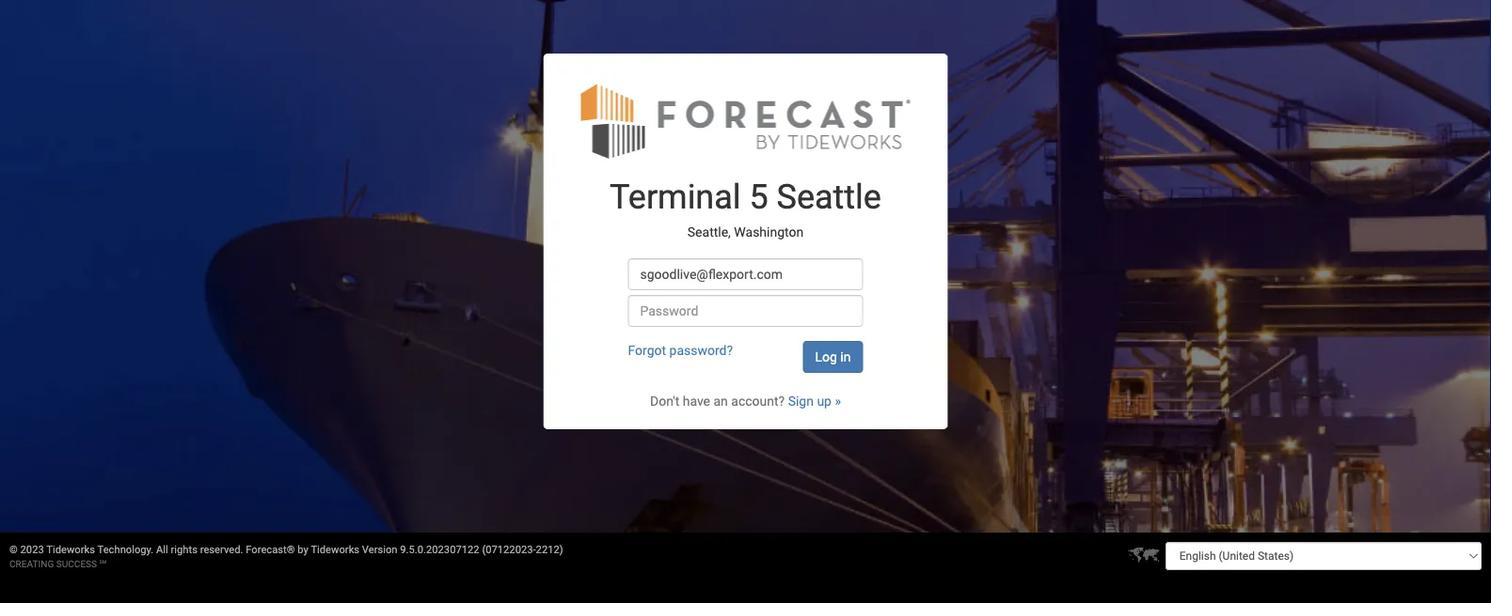 Task type: describe. For each thing, give the bounding box(es) containing it.
2 tideworks from the left
[[311, 544, 359, 556]]

success
[[56, 559, 97, 570]]

Password password field
[[628, 295, 863, 327]]

seattle,
[[687, 224, 731, 240]]

in
[[840, 349, 851, 365]]

forgot
[[628, 343, 666, 358]]

seattle
[[777, 177, 881, 217]]

forgot password? link
[[628, 343, 733, 358]]

version
[[362, 544, 397, 556]]

password?
[[669, 343, 733, 358]]

don't
[[650, 393, 679, 409]]

terminal
[[610, 177, 741, 217]]

rights
[[171, 544, 197, 556]]

by
[[298, 544, 308, 556]]

5
[[749, 177, 768, 217]]

log in button
[[803, 341, 863, 373]]

9.5.0.202307122
[[400, 544, 479, 556]]

sign
[[788, 393, 814, 409]]



Task type: vqa. For each thing, say whether or not it's contained in the screenshot.
for inside In an effort to keep trucks from comimg to the terminal too early and blocking city streets, we will be introducing restricted morning appointments for all move types. A new appointment block from 7am to 9am has been created with limited appointments.  If your driver does not have an appointment during this time, do not  send the driver to terminal. Drivers arriving prior to their scheduled appointment time will not be serviced during that working day.
no



Task type: locate. For each thing, give the bounding box(es) containing it.
creating
[[9, 559, 54, 570]]

tideworks up success on the left bottom
[[46, 544, 95, 556]]

have
[[683, 393, 710, 409]]

forgot password? log in
[[628, 343, 851, 365]]

log
[[815, 349, 837, 365]]

washington
[[734, 224, 804, 240]]

0 horizontal spatial tideworks
[[46, 544, 95, 556]]

reserved.
[[200, 544, 243, 556]]

technology.
[[97, 544, 154, 556]]

don't have an account? sign up »
[[650, 393, 841, 409]]

Email or username text field
[[628, 258, 863, 290]]

1 tideworks from the left
[[46, 544, 95, 556]]

terminal 5 seattle seattle, washington
[[610, 177, 881, 240]]

account?
[[731, 393, 785, 409]]

tideworks
[[46, 544, 95, 556], [311, 544, 359, 556]]

1 horizontal spatial tideworks
[[311, 544, 359, 556]]

an
[[713, 393, 728, 409]]

(07122023-
[[482, 544, 536, 556]]

forecast®
[[246, 544, 295, 556]]

tideworks right by
[[311, 544, 359, 556]]

forecast® by tideworks image
[[581, 82, 910, 160]]

2212)
[[536, 544, 563, 556]]

sign up » link
[[788, 393, 841, 409]]

all
[[156, 544, 168, 556]]

2023
[[20, 544, 44, 556]]

up
[[817, 393, 832, 409]]

© 2023 tideworks technology. all rights reserved. forecast® by tideworks version 9.5.0.202307122 (07122023-2212) creating success ℠
[[9, 544, 563, 570]]

»
[[835, 393, 841, 409]]

℠
[[99, 559, 106, 570]]

©
[[9, 544, 18, 556]]



